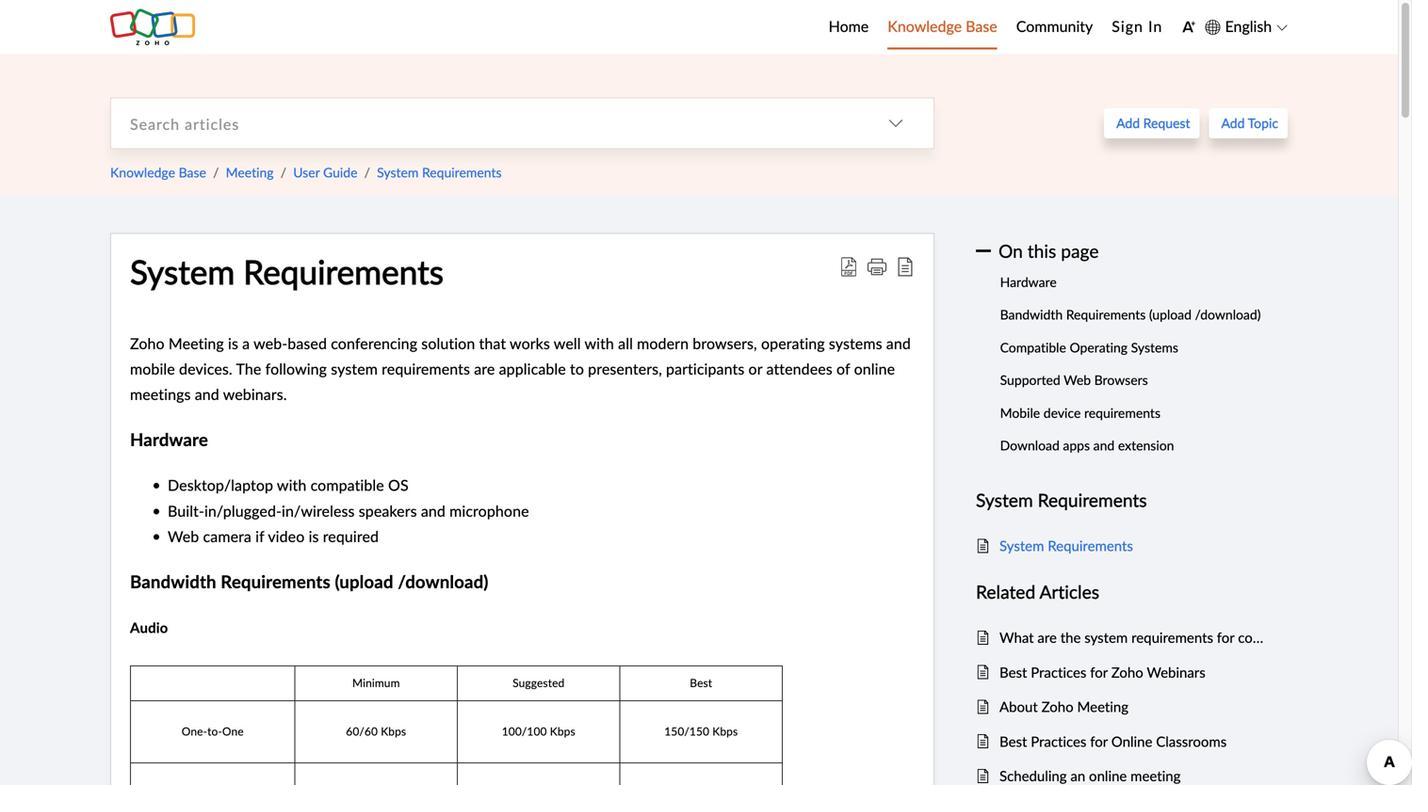 Task type: locate. For each thing, give the bounding box(es) containing it.
0 vertical spatial meeting
[[226, 164, 274, 182]]

in/wireless
[[282, 501, 355, 521]]

bandwidth up compatible
[[1000, 306, 1063, 324]]

what are the system requirements for conducting an online meetin link
[[1000, 627, 1413, 650]]

meeting
[[226, 164, 274, 182], [169, 333, 224, 354], [1078, 698, 1129, 717]]

kbps
[[381, 724, 406, 740], [550, 724, 576, 740], [713, 724, 738, 740]]

compatible
[[311, 475, 384, 496]]

meetin
[[1371, 629, 1413, 648]]

add topic
[[1222, 114, 1279, 132]]

(upload down required
[[335, 572, 394, 593]]

system requirements link down search articles field
[[377, 164, 502, 182]]

add inside add request link
[[1117, 114, 1140, 132]]

100/100 kbps
[[502, 724, 576, 740]]

in/plugged-
[[204, 501, 282, 521]]

0 vertical spatial practices
[[1031, 663, 1087, 683]]

compatible
[[1000, 339, 1067, 357]]

150/150 kbps
[[665, 724, 738, 740]]

and inside desktop/laptop with compatible os built-in/plugged-in/wireless speakers and microphone web camera if video is required
[[421, 501, 446, 521]]

download apps and extension
[[1000, 437, 1175, 455]]

add left request
[[1117, 114, 1140, 132]]

requirements down browsers
[[1085, 404, 1161, 422]]

0 horizontal spatial knowledge base link
[[110, 164, 206, 182]]

online
[[1112, 733, 1153, 752]]

0 vertical spatial bandwidth
[[1000, 306, 1063, 324]]

for for classrooms
[[1091, 733, 1108, 752]]

is left a
[[228, 333, 238, 354]]

best for best practices for zoho webinars
[[1000, 663, 1028, 683]]

0 vertical spatial with
[[585, 333, 614, 354]]

add topic link
[[1210, 109, 1288, 139]]

for left online
[[1091, 733, 1108, 752]]

best down "about"
[[1000, 733, 1028, 752]]

1 horizontal spatial kbps
[[550, 724, 576, 740]]

or
[[749, 359, 763, 379]]

webinars.
[[223, 384, 287, 405]]

sign
[[1112, 16, 1144, 36]]

home link
[[829, 5, 869, 48]]

1 kbps from the left
[[381, 724, 406, 740]]

knowledge base
[[888, 16, 998, 36], [110, 164, 206, 182]]

online right of
[[854, 359, 895, 379]]

1 horizontal spatial web
[[1064, 371, 1091, 389]]

bandwidth requirements (upload /download) link
[[1000, 299, 1261, 331]]

the
[[236, 359, 261, 379]]

0 vertical spatial requirements
[[382, 359, 470, 379]]

bandwidth requirements (upload /download) down video
[[130, 572, 489, 593]]

zoho up the mobile
[[130, 333, 165, 354]]

system down conferencing
[[331, 359, 378, 379]]

solution
[[422, 333, 475, 354]]

0 horizontal spatial bandwidth requirements (upload /download)
[[130, 572, 489, 593]]

system requirements up articles
[[1000, 537, 1134, 556]]

2 add from the left
[[1222, 114, 1245, 132]]

bandwidth up audio
[[130, 572, 216, 593]]

knowledge base right home
[[888, 16, 998, 36]]

request
[[1144, 114, 1191, 132]]

minimum
[[352, 676, 400, 691]]

system requirements for topmost system requirements link
[[377, 164, 502, 182]]

hardware down this
[[1000, 273, 1057, 291]]

system requirements link up related articles heading
[[1000, 535, 1269, 558]]

1 vertical spatial system requirements link
[[1000, 535, 1269, 558]]

system requirements
[[377, 164, 502, 182], [130, 249, 444, 295], [976, 488, 1148, 513], [1000, 537, 1134, 556]]

for left conducting
[[1217, 629, 1235, 648]]

knowledge base left meeting link
[[110, 164, 206, 182]]

0 vertical spatial knowledge base link
[[888, 5, 998, 48]]

kbps right 60/60
[[381, 724, 406, 740]]

1 horizontal spatial (upload
[[1150, 306, 1192, 324]]

requirements down search articles field
[[422, 164, 502, 182]]

zoho right "about"
[[1042, 698, 1074, 717]]

is
[[228, 333, 238, 354], [309, 526, 319, 547]]

a
[[242, 333, 250, 354]]

1 horizontal spatial bandwidth
[[1000, 306, 1063, 324]]

0 vertical spatial web
[[1064, 371, 1091, 389]]

web
[[1064, 371, 1091, 389], [168, 526, 199, 547]]

articles
[[1040, 580, 1100, 605]]

best practices for online classrooms
[[1000, 733, 1227, 752]]

kbps for 100/100 kbps
[[550, 724, 576, 740]]

1 vertical spatial knowledge base
[[110, 164, 206, 182]]

add left topic
[[1222, 114, 1245, 132]]

2 vertical spatial for
[[1091, 733, 1108, 752]]

0 horizontal spatial are
[[474, 359, 495, 379]]

best down what
[[1000, 663, 1028, 683]]

base inside the "knowledge base" "link"
[[966, 16, 998, 36]]

home
[[829, 16, 869, 36]]

requirements up webinars
[[1132, 629, 1214, 648]]

1 horizontal spatial meeting
[[226, 164, 274, 182]]

1 horizontal spatial knowledge base link
[[888, 5, 998, 48]]

(upload up systems
[[1150, 306, 1192, 324]]

practices down about zoho meeting
[[1031, 733, 1087, 752]]

1 vertical spatial meeting
[[169, 333, 224, 354]]

following
[[265, 359, 327, 379]]

0 horizontal spatial zoho
[[130, 333, 165, 354]]

/download) inside "link"
[[1196, 306, 1261, 324]]

and right speakers
[[421, 501, 446, 521]]

meeting left user
[[226, 164, 274, 182]]

0 vertical spatial online
[[854, 359, 895, 379]]

1 horizontal spatial with
[[585, 333, 614, 354]]

base left community
[[966, 16, 998, 36]]

3 kbps from the left
[[713, 724, 738, 740]]

0 horizontal spatial hardware
[[130, 429, 208, 451]]

2 kbps from the left
[[550, 724, 576, 740]]

0 horizontal spatial online
[[854, 359, 895, 379]]

0 vertical spatial is
[[228, 333, 238, 354]]

0 horizontal spatial kbps
[[381, 724, 406, 740]]

0 horizontal spatial add
[[1117, 114, 1140, 132]]

hardware down meetings
[[130, 429, 208, 451]]

0 horizontal spatial system
[[331, 359, 378, 379]]

for up about zoho meeting
[[1091, 663, 1108, 683]]

mobile device requirements
[[1000, 404, 1161, 422]]

0 horizontal spatial is
[[228, 333, 238, 354]]

choose category image
[[889, 116, 904, 131]]

0 vertical spatial base
[[966, 16, 998, 36]]

knowledge base link left meeting link
[[110, 164, 206, 182]]

requirements up operating
[[1067, 306, 1146, 324]]

system
[[377, 164, 419, 182], [130, 249, 235, 295], [976, 488, 1034, 513], [1000, 537, 1045, 556]]

0 horizontal spatial system requirements link
[[377, 164, 502, 182]]

practices for zoho
[[1031, 663, 1087, 683]]

1 vertical spatial practices
[[1031, 733, 1087, 752]]

0 horizontal spatial knowledge base
[[110, 164, 206, 182]]

what
[[1000, 629, 1034, 648]]

0 horizontal spatial knowledge
[[110, 164, 175, 182]]

2 vertical spatial meeting
[[1078, 698, 1129, 717]]

0 horizontal spatial bandwidth
[[130, 572, 216, 593]]

system requirements heading
[[976, 486, 1269, 515]]

bandwidth requirements (upload /download) up systems
[[1000, 306, 1261, 324]]

0 vertical spatial are
[[474, 359, 495, 379]]

user preference image
[[1182, 20, 1196, 34]]

compatible operating systems
[[1000, 339, 1179, 357]]

page
[[1061, 239, 1099, 263]]

practices up about zoho meeting
[[1031, 663, 1087, 683]]

with up in/wireless
[[277, 475, 307, 496]]

1 vertical spatial zoho
[[1112, 663, 1144, 683]]

0 vertical spatial /download)
[[1196, 306, 1261, 324]]

is inside zoho meeting is a web-based conferencing solution that works well with all modern browsers, operating systems and mobile devices. the following system requirements are applicable to presenters, participants or attendees of online meetings and webinars.
[[228, 333, 238, 354]]

knowledge base link right home link
[[888, 5, 998, 48]]

1 horizontal spatial online
[[1329, 629, 1367, 648]]

is down in/wireless
[[309, 526, 319, 547]]

system requirements for system requirements heading
[[976, 488, 1148, 513]]

0 vertical spatial hardware
[[1000, 273, 1057, 291]]

knowledge base for the bottom the "knowledge base" "link"
[[110, 164, 206, 182]]

user guide link
[[293, 164, 358, 182]]

an
[[1311, 629, 1326, 648]]

100/100
[[502, 724, 547, 740]]

1 add from the left
[[1117, 114, 1140, 132]]

(upload
[[1150, 306, 1192, 324], [335, 572, 394, 593]]

bandwidth requirements (upload /download)
[[1000, 306, 1261, 324], [130, 572, 489, 593]]

knowledge
[[888, 16, 962, 36], [110, 164, 175, 182]]

meeting down "best practices for zoho webinars"
[[1078, 698, 1129, 717]]

/download)
[[1196, 306, 1261, 324], [398, 572, 489, 593]]

0 vertical spatial knowledge
[[888, 16, 962, 36]]

add request link
[[1105, 109, 1200, 139]]

0 vertical spatial (upload
[[1150, 306, 1192, 324]]

1 vertical spatial system
[[1085, 629, 1128, 648]]

meeting up devices.
[[169, 333, 224, 354]]

1 vertical spatial web
[[168, 526, 199, 547]]

0 vertical spatial system
[[331, 359, 378, 379]]

1 horizontal spatial is
[[309, 526, 319, 547]]

1 horizontal spatial add
[[1222, 114, 1245, 132]]

0 horizontal spatial meeting
[[169, 333, 224, 354]]

zoho meeting is a web-based conferencing solution that works well with all modern browsers, operating systems and mobile devices. the following system requirements are applicable to presenters, participants or attendees of online meetings and webinars.
[[130, 333, 911, 405]]

1 horizontal spatial base
[[966, 16, 998, 36]]

requirements inside heading
[[1038, 488, 1148, 513]]

system requirements down apps
[[976, 488, 1148, 513]]

1 horizontal spatial system
[[1085, 629, 1128, 648]]

0 vertical spatial knowledge base
[[888, 16, 998, 36]]

requirements down the download apps and extension link
[[1038, 488, 1148, 513]]

zoho up about zoho meeting link
[[1112, 663, 1144, 683]]

kbps right 150/150
[[713, 724, 738, 740]]

online inside zoho meeting is a web-based conferencing solution that works well with all modern browsers, operating systems and mobile devices. the following system requirements are applicable to presenters, participants or attendees of online meetings and webinars.
[[854, 359, 895, 379]]

extension
[[1118, 437, 1175, 455]]

1 horizontal spatial knowledge base
[[888, 16, 998, 36]]

related
[[976, 580, 1036, 605]]

150/150
[[665, 724, 710, 740]]

zoho
[[130, 333, 165, 354], [1112, 663, 1144, 683], [1042, 698, 1074, 717]]

device
[[1044, 404, 1081, 422]]

1 vertical spatial for
[[1091, 663, 1108, 683]]

1 practices from the top
[[1031, 663, 1087, 683]]

operating
[[761, 333, 825, 354]]

with left the all
[[585, 333, 614, 354]]

web up mobile device requirements link
[[1064, 371, 1091, 389]]

system
[[331, 359, 378, 379], [1085, 629, 1128, 648]]

user preference element
[[1182, 13, 1196, 42]]

0 vertical spatial for
[[1217, 629, 1235, 648]]

kbps right 100/100
[[550, 724, 576, 740]]

0 horizontal spatial /download)
[[398, 572, 489, 593]]

base for the bottom the "knowledge base" "link"
[[179, 164, 206, 182]]

0 horizontal spatial (upload
[[335, 572, 394, 593]]

add inside add topic link
[[1222, 114, 1245, 132]]

1 vertical spatial online
[[1329, 629, 1367, 648]]

2 vertical spatial zoho
[[1042, 698, 1074, 717]]

0 vertical spatial zoho
[[130, 333, 165, 354]]

requirements down solution
[[382, 359, 470, 379]]

for
[[1217, 629, 1235, 648], [1091, 663, 1108, 683], [1091, 733, 1108, 752]]

0 horizontal spatial base
[[179, 164, 206, 182]]

are left the
[[1038, 629, 1057, 648]]

1 vertical spatial knowledge
[[110, 164, 175, 182]]

audio
[[130, 620, 172, 637]]

web down built-
[[168, 526, 199, 547]]

base for the topmost the "knowledge base" "link"
[[966, 16, 998, 36]]

base left meeting link
[[179, 164, 206, 182]]

on this page
[[999, 239, 1099, 263]]

1 horizontal spatial hardware
[[1000, 273, 1057, 291]]

1 vertical spatial (upload
[[335, 572, 394, 593]]

requirements
[[422, 164, 502, 182], [243, 249, 444, 295], [1067, 306, 1146, 324], [1038, 488, 1148, 513], [1048, 537, 1134, 556], [221, 572, 331, 593]]

0 horizontal spatial web
[[168, 526, 199, 547]]

1 vertical spatial with
[[277, 475, 307, 496]]

best up 150/150 kbps
[[690, 676, 713, 691]]

related articles
[[976, 580, 1100, 605]]

1 vertical spatial base
[[179, 164, 206, 182]]

1 vertical spatial hardware
[[130, 429, 208, 451]]

1 horizontal spatial are
[[1038, 629, 1057, 648]]

choose category element
[[859, 99, 934, 149]]

1 vertical spatial knowledge base link
[[110, 164, 206, 182]]

requirements up conferencing
[[243, 249, 444, 295]]

choose languages element
[[1206, 14, 1288, 38]]

1 vertical spatial bandwidth
[[130, 572, 216, 593]]

system requirements down search articles field
[[377, 164, 502, 182]]

60/60 kbps
[[346, 724, 406, 740]]

2 practices from the top
[[1031, 733, 1087, 752]]

os
[[388, 475, 409, 496]]

system requirements inside heading
[[976, 488, 1148, 513]]

1 horizontal spatial zoho
[[1042, 698, 1074, 717]]

topic
[[1248, 114, 1279, 132]]

are down the that
[[474, 359, 495, 379]]

online right the an
[[1329, 629, 1367, 648]]

with inside zoho meeting is a web-based conferencing solution that works well with all modern browsers, operating systems and mobile devices. the following system requirements are applicable to presenters, participants or attendees of online meetings and webinars.
[[585, 333, 614, 354]]

with
[[585, 333, 614, 354], [277, 475, 307, 496]]

1 horizontal spatial bandwidth requirements (upload /download)
[[1000, 306, 1261, 324]]

add
[[1117, 114, 1140, 132], [1222, 114, 1245, 132]]

1 vertical spatial is
[[309, 526, 319, 547]]

community
[[1017, 16, 1093, 36]]

system up "best practices for zoho webinars"
[[1085, 629, 1128, 648]]

and right systems
[[887, 333, 911, 354]]

meetings
[[130, 384, 191, 405]]

best
[[1000, 663, 1028, 683], [690, 676, 713, 691], [1000, 733, 1028, 752]]

and
[[887, 333, 911, 354], [195, 384, 219, 405], [1094, 437, 1115, 455], [421, 501, 446, 521]]

0 horizontal spatial with
[[277, 475, 307, 496]]

classrooms
[[1157, 733, 1227, 752]]

2 horizontal spatial kbps
[[713, 724, 738, 740]]

2 horizontal spatial meeting
[[1078, 698, 1129, 717]]

suggested
[[513, 676, 565, 691]]

Search articles field
[[111, 99, 859, 149]]

all
[[618, 333, 633, 354]]

1 horizontal spatial /download)
[[1196, 306, 1261, 324]]



Task type: describe. For each thing, give the bounding box(es) containing it.
kbps for 150/150 kbps
[[713, 724, 738, 740]]

what are the system requirements for conducting an online meetin
[[1000, 629, 1413, 648]]

supported
[[1000, 371, 1061, 389]]

add for add topic
[[1222, 114, 1245, 132]]

browsers
[[1095, 371, 1149, 389]]

attendees
[[767, 359, 833, 379]]

supported web browsers link
[[1000, 364, 1152, 397]]

one
[[222, 724, 244, 740]]

1 horizontal spatial knowledge
[[888, 16, 962, 36]]

bandwidth inside "link"
[[1000, 306, 1063, 324]]

requirements inside "link"
[[1067, 306, 1146, 324]]

camera
[[203, 526, 252, 547]]

system inside zoho meeting is a web-based conferencing solution that works well with all modern browsers, operating systems and mobile devices. the following system requirements are applicable to presenters, participants or attendees of online meetings and webinars.
[[331, 359, 378, 379]]

conducting
[[1239, 629, 1307, 648]]

desktop/laptop
[[168, 475, 273, 496]]

and right apps
[[1094, 437, 1115, 455]]

download
[[1000, 437, 1060, 455]]

1 vertical spatial requirements
[[1085, 404, 1161, 422]]

for for webinars
[[1091, 663, 1108, 683]]

to
[[570, 359, 584, 379]]

supported web browsers
[[1000, 371, 1152, 389]]

kbps for 60/60 kbps
[[381, 724, 406, 740]]

required
[[323, 526, 379, 547]]

applicable
[[499, 359, 566, 379]]

download as pdf image
[[840, 258, 859, 277]]

works
[[510, 333, 550, 354]]

add request
[[1117, 114, 1191, 132]]

0 vertical spatial system requirements link
[[377, 164, 502, 182]]

with inside desktop/laptop with compatible os built-in/plugged-in/wireless speakers and microphone web camera if video is required
[[277, 475, 307, 496]]

of
[[837, 359, 850, 379]]

1 vertical spatial bandwidth requirements (upload /download)
[[130, 572, 489, 593]]

one-to-one
[[182, 724, 244, 740]]

user
[[293, 164, 320, 182]]

requirements inside zoho meeting is a web-based conferencing solution that works well with all modern browsers, operating systems and mobile devices. the following system requirements are applicable to presenters, participants or attendees of online meetings and webinars.
[[382, 359, 470, 379]]

hardware link
[[1000, 266, 1057, 299]]

system requirements up the web-
[[130, 249, 444, 295]]

about
[[1000, 698, 1038, 717]]

about zoho meeting
[[1000, 698, 1129, 717]]

presenters,
[[588, 359, 662, 379]]

on
[[999, 239, 1023, 263]]

modern
[[637, 333, 689, 354]]

systems
[[1131, 339, 1179, 357]]

mobile
[[1000, 404, 1041, 422]]

microphone
[[450, 501, 529, 521]]

reader view image
[[896, 258, 915, 277]]

participants
[[666, 359, 745, 379]]

well
[[554, 333, 581, 354]]

apps
[[1063, 437, 1090, 455]]

compatible operating systems link
[[1000, 331, 1179, 364]]

mobile
[[130, 359, 175, 379]]

based
[[288, 333, 327, 354]]

to-
[[207, 724, 222, 740]]

2 vertical spatial requirements
[[1132, 629, 1214, 648]]

video
[[268, 526, 305, 547]]

english
[[1226, 16, 1272, 36]]

in
[[1149, 16, 1163, 36]]

conferencing
[[331, 333, 418, 354]]

related articles heading
[[976, 578, 1269, 607]]

best practices for zoho webinars
[[1000, 663, 1206, 683]]

web inside desktop/laptop with compatible os built-in/plugged-in/wireless speakers and microphone web camera if video is required
[[168, 526, 199, 547]]

mobile device requirements link
[[1000, 397, 1161, 429]]

webinars
[[1147, 663, 1206, 683]]

user guide
[[293, 164, 358, 182]]

zoho inside zoho meeting is a web-based conferencing solution that works well with all modern browsers, operating systems and mobile devices. the following system requirements are applicable to presenters, participants or attendees of online meetings and webinars.
[[130, 333, 165, 354]]

devices.
[[179, 359, 233, 379]]

that
[[479, 333, 506, 354]]

and down devices.
[[195, 384, 219, 405]]

best practices for zoho webinars link
[[1000, 662, 1269, 685]]

best for best
[[690, 676, 713, 691]]

requirements up articles
[[1048, 537, 1134, 556]]

1 vertical spatial are
[[1038, 629, 1057, 648]]

best practices for online classrooms link
[[1000, 731, 1269, 754]]

1 vertical spatial /download)
[[398, 572, 489, 593]]

system inside heading
[[976, 488, 1034, 513]]

desktop/laptop with compatible os built-in/plugged-in/wireless speakers and microphone web camera if video is required
[[168, 475, 529, 547]]

speakers
[[359, 501, 417, 521]]

this
[[1028, 239, 1057, 263]]

60/60
[[346, 724, 378, 740]]

browsers,
[[693, 333, 758, 354]]

practices for online
[[1031, 733, 1087, 752]]

is inside desktop/laptop with compatible os built-in/plugged-in/wireless speakers and microphone web camera if video is required
[[309, 526, 319, 547]]

knowledge base for the topmost the "knowledge base" "link"
[[888, 16, 998, 36]]

the
[[1061, 629, 1081, 648]]

about zoho meeting link
[[1000, 697, 1269, 719]]

best for best practices for online classrooms
[[1000, 733, 1028, 752]]

0 vertical spatial bandwidth requirements (upload /download)
[[1000, 306, 1261, 324]]

2 horizontal spatial zoho
[[1112, 663, 1144, 683]]

requirements down video
[[221, 572, 331, 593]]

system requirements for system requirements link to the right
[[1000, 537, 1134, 556]]

systems
[[829, 333, 883, 354]]

if
[[256, 526, 264, 547]]

download apps and extension link
[[1000, 429, 1175, 462]]

meeting inside zoho meeting is a web-based conferencing solution that works well with all modern browsers, operating systems and mobile devices. the following system requirements are applicable to presenters, participants or attendees of online meetings and webinars.
[[169, 333, 224, 354]]

one-
[[182, 724, 207, 740]]

are inside zoho meeting is a web-based conferencing solution that works well with all modern browsers, operating systems and mobile devices. the following system requirements are applicable to presenters, participants or attendees of online meetings and webinars.
[[474, 359, 495, 379]]

1 horizontal spatial system requirements link
[[1000, 535, 1269, 558]]

guide
[[323, 164, 358, 182]]

add for add request
[[1117, 114, 1140, 132]]

web-
[[254, 333, 288, 354]]

(upload inside bandwidth requirements (upload /download) "link"
[[1150, 306, 1192, 324]]

meeting link
[[226, 164, 274, 182]]

built-
[[168, 501, 204, 521]]



Task type: vqa. For each thing, say whether or not it's contained in the screenshot.
"Bandwidth"
yes



